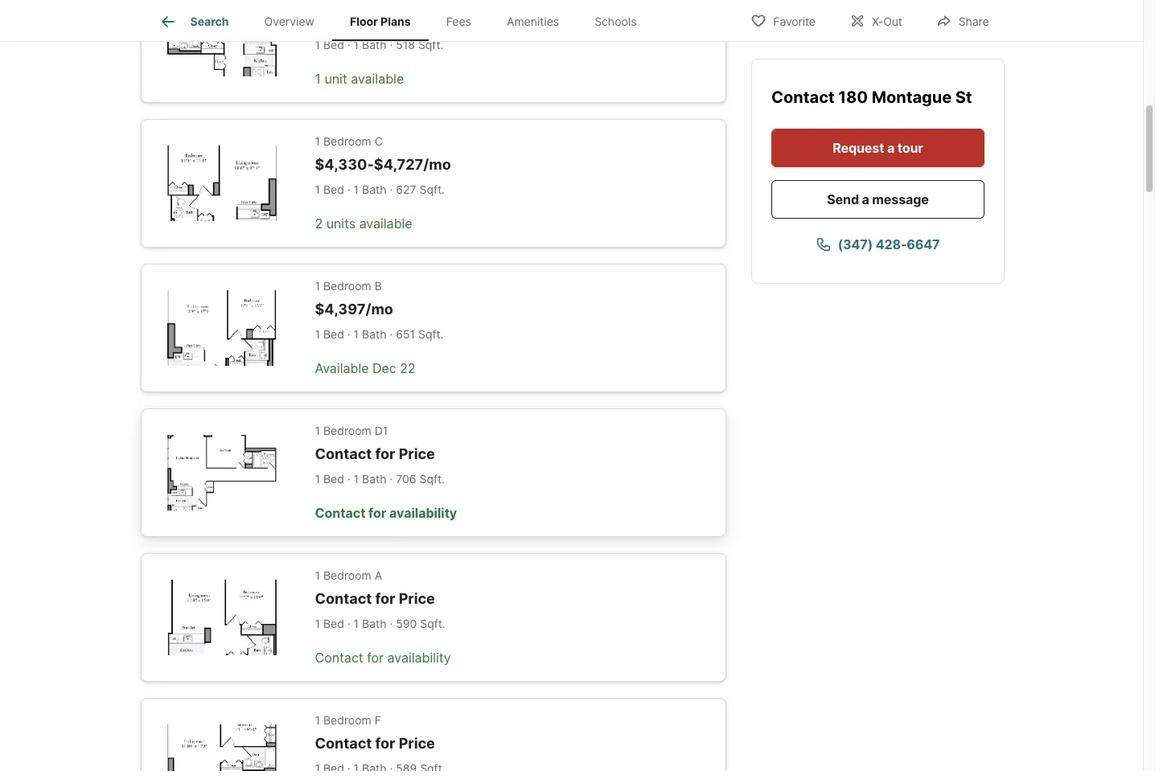 Task type: vqa. For each thing, say whether or not it's contained in the screenshot.
Nov inside the Wednesday 1 Nov
no



Task type: locate. For each thing, give the bounding box(es) containing it.
bedroom for 1 bedroom a contact for price
[[323, 569, 371, 583]]

2 vertical spatial price
[[399, 736, 435, 752]]

bedroom inside 1 bedroom c $4,330-$4,727/mo
[[323, 135, 371, 148]]

1 vertical spatial price
[[399, 591, 435, 608]]

1
[[315, 38, 320, 51], [354, 38, 359, 51], [315, 71, 321, 87], [315, 135, 320, 148], [315, 182, 320, 196], [354, 182, 359, 196], [315, 279, 320, 293], [315, 327, 320, 341], [354, 327, 359, 341], [315, 424, 320, 438], [315, 472, 320, 486], [354, 472, 359, 486], [315, 569, 320, 583], [315, 617, 320, 631], [354, 617, 359, 631], [315, 714, 320, 727]]

sqft. for 1 bedroom d1 contact for price
[[420, 472, 445, 486]]

2 bed from the top
[[323, 182, 344, 196]]

out
[[883, 14, 902, 28]]

available down 1 bed · 1 bath · 627 sqft.
[[359, 215, 412, 231]]

· down 1 bedroom a contact for price
[[347, 617, 351, 631]]

fees
[[446, 15, 471, 28]]

5 bed from the top
[[323, 617, 344, 631]]

1 vertical spatial contact for availability
[[315, 650, 451, 666]]

518
[[396, 38, 415, 51]]

4 bedroom from the top
[[323, 569, 371, 583]]

2 price from the top
[[399, 591, 435, 608]]

a inside button
[[887, 139, 894, 155]]

0 vertical spatial price
[[399, 446, 435, 463]]

0 vertical spatial availability
[[389, 505, 457, 521]]

for down the a
[[375, 591, 395, 608]]

for down d1
[[375, 446, 395, 463]]

price inside 1 bedroom f contact for price
[[399, 736, 435, 752]]

(347)
[[838, 236, 873, 252]]

a
[[375, 569, 382, 583]]

· down 1 bedroom d1 contact for price on the bottom left
[[347, 472, 351, 486]]

bedroom inside the 1 bedroom b $4,397/mo
[[323, 279, 371, 293]]

1 bedroom d1 contact for price
[[315, 424, 435, 463]]

1 bedroom from the top
[[323, 135, 371, 148]]

sqft. right 627
[[420, 182, 445, 196]]

contact for availability down the 1 bed · 1 bath · 590 sqft.
[[315, 650, 451, 666]]

contact inside 1 bedroom d1 contact for price
[[315, 446, 372, 463]]

availability for 1 bedroom a contact for price
[[387, 650, 451, 666]]

bedroom inside 1 bedroom a contact for price
[[323, 569, 371, 583]]

$4,330-
[[315, 156, 374, 173]]

1 vertical spatial available
[[359, 215, 412, 231]]

bath left the 590
[[362, 617, 387, 631]]

bedroom
[[323, 135, 371, 148], [323, 279, 371, 293], [323, 424, 371, 438], [323, 569, 371, 583], [323, 714, 371, 727]]

706
[[396, 472, 416, 486]]

2
[[315, 215, 323, 231]]

1 inside 1 bedroom f contact for price
[[315, 714, 320, 727]]

·
[[347, 38, 351, 51], [390, 38, 393, 51], [347, 182, 351, 196], [390, 182, 393, 196], [347, 327, 351, 341], [390, 327, 393, 341], [347, 472, 351, 486], [390, 472, 393, 486], [347, 617, 351, 631], [390, 617, 393, 631]]

floor plans
[[350, 15, 411, 28]]

schools tab
[[577, 2, 654, 41]]

3 bedroom from the top
[[323, 424, 371, 438]]

contact
[[771, 87, 834, 106], [315, 446, 372, 463], [315, 505, 366, 521], [315, 591, 372, 608], [315, 650, 363, 666], [315, 736, 372, 752]]

bed for 1 bedroom d1 contact for price
[[323, 472, 344, 486]]

bed
[[323, 38, 344, 51], [323, 182, 344, 196], [323, 327, 344, 341], [323, 472, 344, 486], [323, 617, 344, 631]]

bed down 1 bedroom d1 contact for price on the bottom left
[[323, 472, 344, 486]]

2 bedroom from the top
[[323, 279, 371, 293]]

price
[[399, 446, 435, 463], [399, 591, 435, 608], [399, 736, 435, 752]]

2 contact for availability from the top
[[315, 650, 451, 666]]

1 horizontal spatial a
[[887, 139, 894, 155]]

available
[[351, 71, 404, 87], [359, 215, 412, 231]]

contact for availability for 1 bedroom a contact for price
[[315, 650, 451, 666]]

3 bath from the top
[[362, 327, 387, 341]]

1 contact for availability from the top
[[315, 505, 457, 521]]

· left 518 at the left
[[390, 38, 393, 51]]

plans
[[381, 15, 411, 28]]

0 horizontal spatial a
[[862, 191, 869, 207]]

for
[[375, 446, 395, 463], [369, 505, 386, 521], [375, 591, 395, 608], [367, 650, 384, 666], [375, 736, 395, 752]]

search
[[190, 15, 229, 28]]

dec
[[373, 360, 396, 376]]

bedroom left 'f' at the bottom left of page
[[323, 714, 371, 727]]

· left the 590
[[390, 617, 393, 631]]

bed for 1 bedroom c $4,330-$4,727/mo
[[323, 182, 344, 196]]

x-
[[872, 14, 883, 28]]

bed down the '$4,155/mo'
[[323, 38, 344, 51]]

(347) 428-6647 button
[[771, 224, 984, 263]]

available down 1 bed · 1 bath · 518 sqft.
[[351, 71, 404, 87]]

a right send
[[862, 191, 869, 207]]

price inside 1 bedroom a contact for price
[[399, 591, 435, 608]]

5 bath from the top
[[362, 617, 387, 631]]

bedroom left the a
[[323, 569, 371, 583]]

contact for availability
[[315, 505, 457, 521], [315, 650, 451, 666]]

590
[[396, 617, 417, 631]]

0 vertical spatial contact for availability
[[315, 505, 457, 521]]

bedroom for 1 bedroom d1 contact for price
[[323, 424, 371, 438]]

a left "tour"
[[887, 139, 894, 155]]

1 bed from the top
[[323, 38, 344, 51]]

overview tab
[[247, 2, 332, 41]]

for inside 1 bedroom d1 contact for price
[[375, 446, 395, 463]]

contact for availability down 1 bed · 1 bath · 706 sqft.
[[315, 505, 457, 521]]

available dec 22
[[315, 360, 416, 376]]

bed down $4,397/mo
[[323, 327, 344, 341]]

schools
[[595, 15, 637, 28]]

tab list
[[140, 0, 667, 41]]

bedroom for 1 bedroom c $4,330-$4,727/mo
[[323, 135, 371, 148]]

4 bath from the top
[[362, 472, 387, 486]]

for inside 1 bedroom a contact for price
[[375, 591, 395, 608]]

bed down 1 bedroom a contact for price
[[323, 617, 344, 631]]

bedroom up $4,397/mo
[[323, 279, 371, 293]]

5 bedroom from the top
[[323, 714, 371, 727]]

1 price from the top
[[399, 446, 435, 463]]

· down the '$4,155/mo'
[[347, 38, 351, 51]]

4 bed from the top
[[323, 472, 344, 486]]

bath down floor plans
[[362, 38, 387, 51]]

for inside 1 bedroom f contact for price
[[375, 736, 395, 752]]

651
[[396, 327, 415, 341]]

bedroom up $4,330-
[[323, 135, 371, 148]]

0 vertical spatial a
[[887, 139, 894, 155]]

for for 1 bedroom f contact for price
[[375, 736, 395, 752]]

sqft. right 651
[[418, 327, 444, 341]]

bedroom inside 1 bedroom f contact for price
[[323, 714, 371, 727]]

sqft. right 706
[[420, 472, 445, 486]]

x-out
[[872, 14, 902, 28]]

bath
[[362, 38, 387, 51], [362, 182, 387, 196], [362, 327, 387, 341], [362, 472, 387, 486], [362, 617, 387, 631]]

1 vertical spatial a
[[862, 191, 869, 207]]

0 vertical spatial available
[[351, 71, 404, 87]]

$4,155/mo
[[315, 11, 391, 28]]

(347) 428-6647
[[838, 236, 940, 252]]

price for 1 bedroom f contact for price
[[399, 736, 435, 752]]

availability down the 590
[[387, 650, 451, 666]]

3 price from the top
[[399, 736, 435, 752]]

a for send
[[862, 191, 869, 207]]

sqft.
[[418, 38, 444, 51], [420, 182, 445, 196], [418, 327, 444, 341], [420, 472, 445, 486], [420, 617, 445, 631]]

bed down $4,330-
[[323, 182, 344, 196]]

availability down 706
[[389, 505, 457, 521]]

a
[[887, 139, 894, 155], [862, 191, 869, 207]]

bath left 706
[[362, 472, 387, 486]]

bedroom inside 1 bedroom d1 contact for price
[[323, 424, 371, 438]]

sqft. for 1 bedroom c $4,330-$4,727/mo
[[420, 182, 445, 196]]

2 bath from the top
[[362, 182, 387, 196]]

availability
[[389, 505, 457, 521], [387, 650, 451, 666]]

bath left 651
[[362, 327, 387, 341]]

$4,397/mo
[[315, 301, 393, 318]]

for down 'f' at the bottom left of page
[[375, 736, 395, 752]]

c
[[375, 135, 383, 148]]

f
[[375, 714, 381, 727]]

3 bed from the top
[[323, 327, 344, 341]]

bedroom left d1
[[323, 424, 371, 438]]

1 vertical spatial availability
[[387, 650, 451, 666]]

sqft. right the 590
[[420, 617, 445, 631]]

bath for 1 bedroom a contact for price
[[362, 617, 387, 631]]

request a tour
[[832, 139, 923, 155]]

· left 627
[[390, 182, 393, 196]]

1 bedroom e image
[[167, 1, 276, 77]]

price inside 1 bedroom d1 contact for price
[[399, 446, 435, 463]]

available for 2 units available
[[359, 215, 412, 231]]

overview
[[264, 15, 315, 28]]

share
[[959, 14, 989, 28]]

for for 1 bedroom a contact for price
[[375, 591, 395, 608]]

a inside button
[[862, 191, 869, 207]]

1 bed · 1 bath · 518 sqft.
[[315, 38, 444, 51]]

bath left 627
[[362, 182, 387, 196]]



Task type: describe. For each thing, give the bounding box(es) containing it.
6647
[[907, 236, 940, 252]]

1 bedroom c image
[[167, 146, 276, 221]]

bath for 1 bedroom c $4,330-$4,727/mo
[[362, 182, 387, 196]]

1 inside 1 bedroom c $4,330-$4,727/mo
[[315, 135, 320, 148]]

send a message button
[[771, 179, 984, 218]]

1 unit available
[[315, 71, 404, 87]]

a for request
[[887, 139, 894, 155]]

request a tour button
[[771, 128, 984, 167]]

22
[[400, 360, 416, 376]]

sqft. right 518 at the left
[[418, 38, 444, 51]]

favorite
[[773, 14, 816, 28]]

availability for 1 bedroom d1 contact for price
[[389, 505, 457, 521]]

1 bedroom f image
[[167, 725, 276, 772]]

available for 1 unit available
[[351, 71, 404, 87]]

search link
[[158, 12, 229, 31]]

180
[[838, 87, 868, 106]]

1 bedroom c $4,330-$4,727/mo
[[315, 135, 451, 173]]

floor
[[350, 15, 378, 28]]

available
[[315, 360, 369, 376]]

1 inside 1 bedroom a contact for price
[[315, 569, 320, 583]]

contact 180 montague st
[[771, 87, 972, 106]]

fees tab
[[429, 2, 489, 41]]

units
[[326, 215, 356, 231]]

amenities
[[507, 15, 559, 28]]

· left 706
[[390, 472, 393, 486]]

428-
[[876, 236, 907, 252]]

1 bedroom a contact for price
[[315, 569, 435, 608]]

montague
[[871, 87, 951, 106]]

contact for availability for 1 bedroom d1 contact for price
[[315, 505, 457, 521]]

price for 1 bedroom a contact for price
[[399, 591, 435, 608]]

contact inside 1 bedroom f contact for price
[[315, 736, 372, 752]]

bedroom for 1 bedroom f contact for price
[[323, 714, 371, 727]]

1 bed · 1 bath · 651 sqft.
[[315, 327, 444, 341]]

· left 651
[[390, 327, 393, 341]]

1 bed · 1 bath · 590 sqft.
[[315, 617, 445, 631]]

· down $4,330-
[[347, 182, 351, 196]]

1 inside the 1 bedroom b $4,397/mo
[[315, 279, 320, 293]]

st
[[955, 87, 972, 106]]

request
[[832, 139, 884, 155]]

send a message
[[827, 191, 929, 207]]

contact inside 1 bedroom a contact for price
[[315, 591, 372, 608]]

1 bed · 1 bath · 627 sqft.
[[315, 182, 445, 196]]

b
[[375, 279, 382, 293]]

bath for 1 bedroom d1 contact for price
[[362, 472, 387, 486]]

2 units available
[[315, 215, 412, 231]]

1 inside 1 bedroom d1 contact for price
[[315, 424, 320, 438]]

share button
[[923, 4, 1003, 37]]

bath for 1 bedroom b $4,397/mo
[[362, 327, 387, 341]]

bed for 1 bedroom a contact for price
[[323, 617, 344, 631]]

bed for 1 bedroom b $4,397/mo
[[323, 327, 344, 341]]

$4,727/mo
[[374, 156, 451, 173]]

for down 1 bed · 1 bath · 706 sqft.
[[369, 505, 386, 521]]

sqft. for 1 bedroom a contact for price
[[420, 617, 445, 631]]

bedroom for 1 bedroom b $4,397/mo
[[323, 279, 371, 293]]

floor plans tab
[[332, 2, 429, 41]]

1 bath from the top
[[362, 38, 387, 51]]

for down the 1 bed · 1 bath · 590 sqft.
[[367, 650, 384, 666]]

tab list containing search
[[140, 0, 667, 41]]

d1
[[375, 424, 388, 438]]

favorite button
[[737, 4, 829, 37]]

send
[[827, 191, 859, 207]]

1 bedroom d1 image
[[167, 435, 276, 511]]

· down $4,397/mo
[[347, 327, 351, 341]]

for for 1 bedroom d1 contact for price
[[375, 446, 395, 463]]

1 bed · 1 bath · 706 sqft.
[[315, 472, 445, 486]]

price for 1 bedroom d1 contact for price
[[399, 446, 435, 463]]

unit
[[325, 71, 347, 87]]

(347) 428-6647 link
[[771, 224, 984, 263]]

sqft. for 1 bedroom b $4,397/mo
[[418, 327, 444, 341]]

x-out button
[[836, 4, 916, 37]]

message
[[872, 191, 929, 207]]

1 bedroom b $4,397/mo
[[315, 279, 393, 318]]

1 bedroom a image
[[167, 580, 276, 656]]

627
[[396, 182, 416, 196]]

tour
[[897, 139, 923, 155]]

1 bedroom b image
[[167, 291, 276, 366]]

1 bedroom f contact for price
[[315, 714, 435, 752]]

amenities tab
[[489, 2, 577, 41]]



